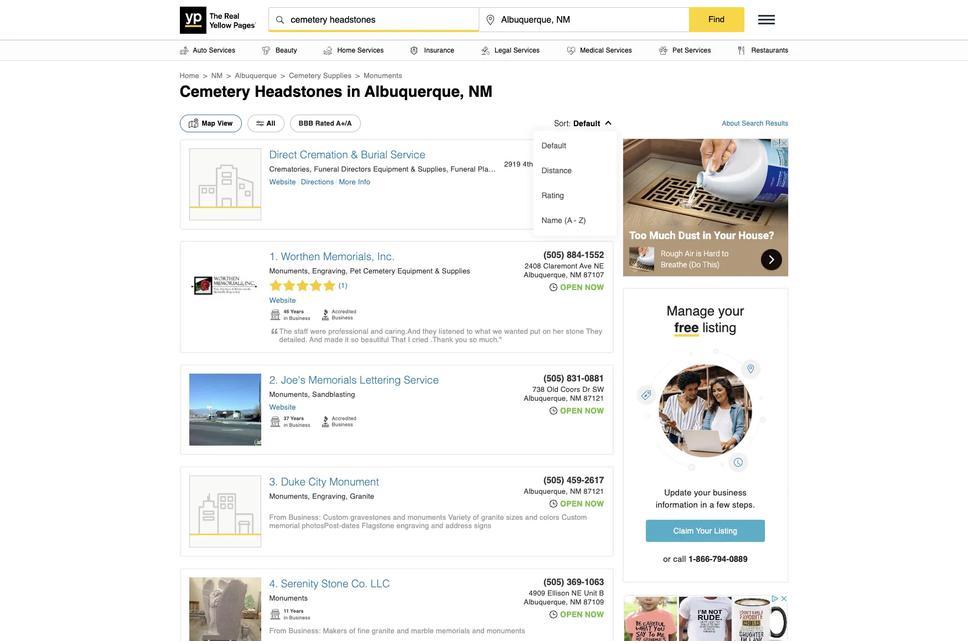 Task type: locate. For each thing, give the bounding box(es) containing it.
0 vertical spatial equipment
[[374, 165, 409, 173]]

services
[[209, 47, 236, 54], [358, 47, 384, 54], [514, 47, 540, 54], [606, 47, 633, 54], [685, 47, 712, 54]]

monuments
[[408, 514, 446, 522], [487, 627, 526, 635]]

yp image down sandblasting link
[[322, 416, 329, 428]]

name (a - z)
[[542, 216, 586, 225]]

0 horizontal spatial monuments
[[408, 514, 446, 522]]

1 vertical spatial ne
[[572, 589, 582, 598]]

1 vertical spatial accredited
[[332, 416, 357, 422]]

1 accredited from the top
[[332, 309, 357, 315]]

service down the cried
[[404, 374, 439, 386]]

business for 46 years in business
[[290, 316, 311, 321]]

you
[[456, 336, 468, 344]]

0 vertical spatial accredited business
[[332, 309, 357, 321]]

from down 11
[[270, 627, 287, 635]]

0 vertical spatial engraving link
[[312, 267, 348, 275]]

funeral left planning
[[451, 165, 476, 173]]

3 now from the top
[[585, 500, 605, 509]]

your inside manage your free listing
[[719, 304, 745, 319]]

years right 37
[[291, 416, 304, 422]]

2 (505) from the top
[[544, 250, 565, 260]]

1 vertical spatial advertisement region
[[623, 594, 789, 642]]

auto
[[193, 47, 207, 54]]

nm
[[212, 71, 223, 80], [469, 83, 493, 100], [571, 169, 582, 177], [571, 271, 582, 279], [571, 394, 582, 403], [571, 488, 582, 496], [571, 598, 582, 607]]

business inside 11 years in business
[[290, 615, 311, 621]]

2 87107 from the top
[[584, 271, 605, 279]]

3 monuments link from the top
[[270, 492, 310, 501]]

services for legal services
[[514, 47, 540, 54]]

0 horizontal spatial yp image
[[270, 609, 281, 621]]

engraving inside '3. duke city monument monuments engraving granite'
[[312, 492, 346, 501]]

1 horizontal spatial so
[[470, 336, 477, 344]]

service inside direct cremation & burial service crematories funeral directors equipment & supplies funeral planning website directions more info
[[391, 148, 426, 161]]

business: for 4.
[[289, 627, 321, 635]]

auto services
[[193, 47, 236, 54]]

0 vertical spatial website
[[270, 178, 296, 186]]

from down 3.
[[270, 514, 287, 522]]

accredited business down sandblasting at the bottom left of page
[[332, 416, 357, 428]]

website link up 46
[[270, 296, 296, 305]]

0 horizontal spatial ne
[[572, 589, 582, 598]]

(505) up the nw,
[[544, 148, 565, 158]]

coors
[[561, 386, 581, 394]]

website up 46
[[270, 296, 296, 305]]

(505) inside (505) 884-1552 2408 claremont ave ne albuquerque, nm 87107
[[544, 250, 565, 260]]

from business: custom gravestones and monuments variety of granite sizes and colors custom memorial photospost-dates flagstone engraving and address signs
[[270, 514, 588, 530]]

1 from from the top
[[270, 514, 287, 522]]

equipment inside direct cremation & burial service crematories funeral directors equipment & supplies funeral planning website directions more info
[[374, 165, 409, 173]]

yp image up 'were'
[[322, 309, 329, 321]]

1 horizontal spatial ne
[[594, 262, 605, 270]]

granite left sizes
[[482, 514, 504, 522]]

business up staff on the bottom
[[290, 316, 311, 321]]

1 horizontal spatial yp image
[[322, 416, 329, 428]]

serenity stone co. llc - monuments image
[[189, 578, 261, 642]]

738
[[533, 386, 545, 394]]

open now down dr
[[561, 407, 605, 415]]

granite right fine
[[372, 627, 395, 635]]

engraving link for worthen memorials, inc.
[[312, 267, 348, 275]]

business inside 37 years in business
[[290, 423, 311, 428]]

your
[[719, 304, 745, 319], [695, 488, 711, 498]]

cemetery down nm link
[[180, 83, 250, 100]]

1 vertical spatial 87121
[[584, 488, 605, 496]]

0 horizontal spatial of
[[350, 627, 356, 635]]

& for inc.
[[435, 267, 440, 275]]

0 horizontal spatial cemetery
[[180, 83, 250, 100]]

4 services from the left
[[606, 47, 633, 54]]

1 horizontal spatial custom
[[562, 514, 588, 522]]

1 horizontal spatial granite
[[482, 514, 504, 522]]

results
[[766, 120, 789, 127]]

4. serenity stone co. llc monuments
[[270, 578, 390, 603]]

1 vertical spatial website
[[270, 296, 296, 305]]

name (a - z) link
[[537, 208, 614, 233]]

in inside 37 years in business
[[284, 423, 288, 428]]

2 engraving link from the top
[[312, 492, 348, 501]]

(505) inside (505) 831-0881 738 old coors dr sw albuquerque, nm 87121
[[544, 374, 565, 384]]

2 accredited from the top
[[332, 416, 357, 422]]

default up the nw,
[[542, 141, 567, 150]]

0 horizontal spatial funeral
[[314, 165, 339, 173]]

business inside 46 years in business
[[290, 316, 311, 321]]

direct cremation & burial service link
[[270, 148, 426, 161]]

1 vertical spatial supplies
[[418, 165, 447, 173]]

0 vertical spatial service
[[391, 148, 426, 161]]

ne inside (505) 369-1063 4909 ellison ne unit b albuquerque, nm 87109
[[572, 589, 582, 598]]

years inside 37 years in business
[[291, 416, 304, 422]]

albuquerque, down the 521-
[[561, 160, 605, 168]]

4 monuments link from the top
[[270, 594, 308, 603]]

find button
[[689, 7, 745, 32]]

open down the coors
[[561, 407, 583, 415]]

in inside 11 years in business
[[284, 615, 288, 621]]

(505) up old
[[544, 374, 565, 384]]

1 horizontal spatial funeral
[[451, 165, 476, 173]]

2 services from the left
[[358, 47, 384, 54]]

monuments link up 11
[[270, 594, 308, 603]]

0 vertical spatial your
[[719, 304, 745, 319]]

1 monuments link from the top
[[270, 267, 310, 275]]

more
[[339, 178, 356, 186]]

albuquerque, down the 4909
[[524, 598, 568, 607]]

yp image left 46
[[270, 309, 281, 321]]

your inside update your business information in a few steps.
[[695, 488, 711, 498]]

browse auto services image
[[180, 46, 189, 55]]

2 87121 from the top
[[584, 488, 605, 496]]

3 website from the top
[[270, 403, 296, 412]]

years inside 46 years in business
[[291, 309, 304, 315]]

Find a business text field
[[269, 8, 479, 32]]

1 horizontal spatial &
[[411, 165, 416, 173]]

1 vertical spatial &
[[411, 165, 416, 173]]

steps.
[[733, 500, 756, 510]]

website inside direct cremation & burial service crematories funeral directors equipment & supplies funeral planning website directions more info
[[270, 178, 296, 186]]

years for 46 years
[[291, 309, 304, 315]]

sizes
[[507, 514, 524, 522]]

monuments inside "1. worthen memorials, inc. monuments engraving pet cemetery equipment & supplies"
[[270, 267, 308, 275]]

yp image left 11
[[270, 609, 281, 621]]

0 vertical spatial 87121
[[584, 394, 605, 403]]

87121 down 2617
[[584, 488, 605, 496]]

business: down '3. duke city monument monuments engraving granite'
[[289, 514, 321, 522]]

87107 down ave
[[584, 271, 605, 279]]

open for joe's memorials lettering service
[[561, 407, 583, 415]]

accredited down sandblasting at the bottom left of page
[[332, 416, 357, 422]]

caring.and
[[385, 327, 421, 336]]

custom down '3. duke city monument monuments engraving granite'
[[323, 514, 349, 522]]

albuquerque, down old
[[524, 394, 568, 403]]

open down (505) 459-2617 albuquerque, nm 87121
[[561, 500, 583, 509]]

0 vertical spatial cemetery
[[289, 71, 321, 80]]

default right sort:
[[574, 119, 601, 128]]

albuquerque, inside (505) 831-0881 738 old coors dr sw albuquerque, nm 87121
[[524, 394, 568, 403]]

4 open from the top
[[561, 610, 583, 619]]

monuments down joe's
[[270, 391, 308, 399]]

87121 down sw
[[584, 394, 605, 403]]

0 horizontal spatial &
[[351, 148, 358, 161]]

open for worthen memorials, inc.
[[561, 283, 583, 292]]

2 custom from the left
[[562, 514, 588, 522]]

website down crematories
[[270, 178, 296, 186]]

of left fine
[[350, 627, 356, 635]]

business: inside from business: custom gravestones and monuments variety of granite sizes and colors custom memorial photospost-dates flagstone engraving and address signs
[[289, 514, 321, 522]]

and right memorials
[[473, 627, 485, 635]]

supplies inside "1. worthen memorials, inc. monuments engraving pet cemetery equipment & supplies"
[[442, 267, 471, 275]]

1 vertical spatial engraving
[[312, 492, 346, 501]]

distance link
[[537, 158, 614, 183]]

4 now from the top
[[585, 610, 605, 619]]

dr
[[583, 386, 591, 394]]

duke city monument - monuments image
[[190, 476, 261, 548]]

business down sandblasting at the bottom left of page
[[332, 422, 353, 428]]

0 vertical spatial years
[[291, 309, 304, 315]]

now for joe's memorials lettering service
[[585, 407, 605, 415]]

website link up 37
[[270, 403, 296, 412]]

(505) inside (505) 459-2617 albuquerque, nm 87121
[[544, 476, 565, 486]]

from for 3.
[[270, 514, 287, 522]]

detailed.
[[279, 336, 308, 344]]

cemetery
[[289, 71, 321, 80], [180, 83, 250, 100], [363, 267, 396, 275]]

serenity stone co. llc link
[[281, 578, 390, 590]]

5 (505) from the top
[[544, 578, 565, 588]]

1 open now from the top
[[561, 283, 605, 292]]

address
[[446, 522, 472, 530]]

now for serenity stone co. llc
[[585, 610, 605, 619]]

engraving down duke city monument link on the bottom left
[[312, 492, 346, 501]]

business
[[714, 488, 747, 498]]

funeral down "cremation"
[[314, 165, 339, 173]]

accredited business up professional
[[332, 309, 357, 321]]

0 vertical spatial website link
[[270, 178, 299, 186]]

3 open from the top
[[561, 500, 583, 509]]

albuquerque, inside (505) 459-2617 albuquerque, nm 87121
[[524, 488, 568, 496]]

nm down the coors
[[571, 394, 582, 403]]

cemetery headstones in albuquerque, nm
[[180, 83, 493, 100]]

monuments left "variety" at the left bottom of page
[[408, 514, 446, 522]]

(505) inside (505) 369-1063 4909 ellison ne unit b albuquerque, nm 87109
[[544, 578, 565, 588]]

monuments link for 3.
[[270, 492, 310, 501]]

(a
[[565, 216, 572, 225]]

0881
[[585, 374, 605, 384]]

yp image for 46
[[270, 309, 281, 321]]

2 engraving from the top
[[312, 492, 346, 501]]

2 vertical spatial supplies
[[442, 267, 471, 275]]

update
[[665, 488, 692, 498]]

1 vertical spatial years
[[291, 416, 304, 422]]

open
[[561, 283, 583, 292], [561, 407, 583, 415], [561, 500, 583, 509], [561, 610, 583, 619]]

87121 inside (505) 459-2617 albuquerque, nm 87121
[[584, 488, 605, 496]]

1 87121 from the top
[[584, 394, 605, 403]]

87109
[[584, 598, 605, 607]]

that
[[391, 336, 406, 344]]

87107 for 521-
[[584, 169, 605, 177]]

equipment
[[374, 165, 409, 173], [398, 267, 433, 275]]

now down 2617
[[585, 500, 605, 509]]

cried
[[413, 336, 429, 344]]

1 engraving from the top
[[312, 267, 346, 275]]

2 vertical spatial &
[[435, 267, 440, 275]]

supplies for burial
[[418, 165, 447, 173]]

engraving for memorials,
[[312, 267, 346, 275]]

0 horizontal spatial so
[[351, 336, 359, 344]]

(505) up "ellison"
[[544, 578, 565, 588]]

default link right sort:
[[574, 119, 606, 128]]

in inside update your business information in a few steps.
[[701, 500, 708, 510]]

your up listing
[[719, 304, 745, 319]]

services for auto services
[[209, 47, 236, 54]]

or call 1-866-794-0889
[[664, 555, 748, 564]]

& inside "1. worthen memorials, inc. monuments engraving pet cemetery equipment & supplies"
[[435, 267, 440, 275]]

of
[[473, 514, 480, 522], [350, 627, 356, 635]]

2 accredited business from the top
[[332, 416, 357, 428]]

1 horizontal spatial default
[[574, 119, 601, 128]]

much."
[[480, 336, 502, 344]]

engraving inside "1. worthen memorials, inc. monuments engraving pet cemetery equipment & supplies"
[[312, 267, 346, 275]]

0 vertical spatial granite
[[482, 514, 504, 522]]

2 horizontal spatial &
[[435, 267, 440, 275]]

browse home services image
[[324, 46, 333, 55]]

1 vertical spatial business:
[[289, 627, 321, 635]]

in down 37
[[284, 423, 288, 428]]

(505) for duke city monument
[[544, 476, 565, 486]]

from inside from business: custom gravestones and monuments variety of granite sizes and colors custom memorial photospost-dates flagstone engraving and address signs
[[270, 514, 287, 522]]

sandblasting
[[312, 391, 355, 399]]

cemetery up headstones
[[289, 71, 321, 80]]

1 website from the top
[[270, 178, 296, 186]]

1 vertical spatial accredited business
[[332, 416, 357, 428]]

1 vertical spatial service
[[404, 374, 439, 386]]

medical services
[[581, 47, 633, 54]]

1 horizontal spatial your
[[719, 304, 745, 319]]

in for cemetery headstones in albuquerque, nm
[[347, 83, 361, 100]]

(1) link
[[270, 280, 348, 292]]

cemetery down inc.
[[363, 267, 396, 275]]

and
[[310, 336, 323, 344]]

0 vertical spatial from
[[270, 514, 287, 522]]

find
[[709, 14, 725, 24]]

advertisement region
[[623, 138, 789, 277], [623, 594, 789, 642]]

monuments inside "2. joe's memorials lettering service monuments sandblasting website"
[[270, 391, 308, 399]]

bbb rated a+/a
[[299, 120, 352, 127]]

services right home
[[358, 47, 384, 54]]

3 open now from the top
[[561, 500, 605, 509]]

browse pet services image
[[660, 46, 668, 55]]

1 website link from the top
[[270, 178, 299, 186]]

more info link
[[337, 178, 371, 186]]

87107 inside (505) 884-1552 2408 claremont ave ne albuquerque, nm 87107
[[584, 271, 605, 279]]

1 horizontal spatial of
[[473, 514, 480, 522]]

now down ave
[[585, 283, 605, 292]]

3 (505) from the top
[[544, 374, 565, 384]]

browse legal services image
[[482, 46, 490, 55]]

1 horizontal spatial cemetery
[[289, 71, 321, 80]]

business: down 11 years in business
[[289, 627, 321, 635]]

website link down crematories
[[270, 178, 299, 186]]

monuments link down worthen
[[270, 267, 310, 275]]

&
[[351, 148, 358, 161], [411, 165, 416, 173], [435, 267, 440, 275]]

2 horizontal spatial cemetery
[[363, 267, 396, 275]]

3 services from the left
[[514, 47, 540, 54]]

website link
[[270, 178, 299, 186], [270, 296, 296, 305], [270, 403, 296, 412]]

open now down 87109
[[561, 610, 605, 619]]

yp image for accredited
[[322, 309, 329, 321]]

supplies inside direct cremation & burial service crematories funeral directors equipment & supplies funeral planning website directions more info
[[418, 165, 447, 173]]

equipment inside "1. worthen memorials, inc. monuments engraving pet cemetery equipment & supplies"
[[398, 267, 433, 275]]

1 vertical spatial website link
[[270, 296, 296, 305]]

1 vertical spatial equipment
[[398, 267, 433, 275]]

5 services from the left
[[685, 47, 712, 54]]

serenity
[[281, 578, 319, 590]]

monuments link down duke
[[270, 492, 310, 501]]

1 engraving link from the top
[[312, 267, 348, 275]]

2 open from the top
[[561, 407, 583, 415]]

memorials,
[[323, 250, 375, 263]]

z)
[[579, 216, 586, 225]]

87107
[[584, 169, 605, 177], [584, 271, 605, 279]]

2 business: from the top
[[289, 627, 321, 635]]

services for home services
[[358, 47, 384, 54]]

your up a
[[695, 488, 711, 498]]

albuquerque, inside (505) 521-5328 2919 4th st nw, albuquerque, nm 87107
[[561, 160, 605, 168]]

1 vertical spatial 87107
[[584, 271, 605, 279]]

0 vertical spatial advertisement region
[[623, 138, 789, 277]]

1 vertical spatial yp image
[[270, 609, 281, 621]]

87107 down 5328
[[584, 169, 605, 177]]

and left that
[[371, 327, 383, 336]]

nm down browse legal services icon
[[469, 83, 493, 100]]

website up 37
[[270, 403, 296, 412]]

now down sw
[[585, 407, 605, 415]]

business for 37 years in business
[[290, 423, 311, 428]]

46 years in business
[[284, 309, 311, 321]]

yp image
[[322, 416, 329, 428], [270, 609, 281, 621]]

listing
[[703, 320, 737, 336]]

services for pet services
[[685, 47, 712, 54]]

1 87107 from the top
[[584, 169, 605, 177]]

your for information
[[695, 488, 711, 498]]

in up 'a+/a'
[[347, 83, 361, 100]]

1 vertical spatial default
[[542, 141, 567, 150]]

open now down ave
[[561, 283, 605, 292]]

services right 'legal'
[[514, 47, 540, 54]]

legal services
[[495, 47, 540, 54]]

0 vertical spatial business:
[[289, 514, 321, 522]]

1 vertical spatial from
[[270, 627, 287, 635]]

search
[[743, 120, 764, 127]]

2 now from the top
[[585, 407, 605, 415]]

0 vertical spatial 87107
[[584, 169, 605, 177]]

2 open now from the top
[[561, 407, 605, 415]]

0 vertical spatial accredited
[[332, 309, 357, 315]]

services right auto
[[209, 47, 236, 54]]

photospost-
[[302, 522, 342, 530]]

0 vertical spatial engraving
[[312, 267, 346, 275]]

duke
[[281, 476, 306, 488]]

albuquerque, up colors at the bottom
[[524, 488, 568, 496]]

3. duke city monument monuments engraving granite
[[270, 476, 379, 501]]

open now down 459- on the right of the page
[[561, 500, 605, 509]]

in down 11
[[284, 615, 288, 621]]

your for listing
[[719, 304, 745, 319]]

1 business: from the top
[[289, 514, 321, 522]]

accredited up professional
[[332, 309, 357, 315]]

1 accredited business from the top
[[332, 309, 357, 321]]

cemetery supplies
[[289, 71, 352, 80]]

nm down auto services
[[212, 71, 223, 80]]

open down (505) 369-1063 4909 ellison ne unit b albuquerque, nm 87109
[[561, 610, 583, 619]]

so right it
[[351, 336, 359, 344]]

business
[[332, 315, 353, 321], [290, 316, 311, 321], [332, 422, 353, 428], [290, 423, 311, 428], [290, 615, 311, 621]]

stone
[[322, 578, 349, 590]]

0 vertical spatial supplies
[[323, 71, 352, 80]]

4 (505) from the top
[[544, 476, 565, 486]]

1 vertical spatial engraving link
[[312, 492, 348, 501]]

0 horizontal spatial custom
[[323, 514, 349, 522]]

87121 inside (505) 831-0881 738 old coors dr sw albuquerque, nm 87121
[[584, 394, 605, 403]]

albuquerque, down 2408
[[524, 271, 568, 279]]

funeral planning link
[[451, 165, 507, 173]]

map
[[202, 120, 216, 127]]

Where? text field
[[479, 8, 689, 32]]

sort: default
[[555, 119, 601, 128]]

1 vertical spatial granite
[[372, 627, 395, 635]]

now down 87109
[[585, 610, 605, 619]]

ne down 1552
[[594, 262, 605, 270]]

2 vertical spatial website
[[270, 403, 296, 412]]

794-
[[713, 555, 730, 564]]

2 vertical spatial cemetery
[[363, 267, 396, 275]]

default link down sort: default
[[537, 134, 614, 158]]

accredited business for 46 years in business
[[332, 309, 357, 321]]

business for 11 years in business
[[290, 615, 311, 621]]

business:
[[289, 514, 321, 522], [289, 627, 321, 635]]

claim your listing
[[674, 527, 738, 536]]

1 vertical spatial your
[[695, 488, 711, 498]]

service for lettering
[[404, 374, 439, 386]]

1 now from the top
[[585, 283, 605, 292]]

nm down 459- on the right of the page
[[571, 488, 582, 496]]

of right "variety" at the left bottom of page
[[473, 514, 480, 522]]

0 vertical spatial &
[[351, 148, 358, 161]]

albuquerque,
[[365, 83, 465, 100], [561, 160, 605, 168], [524, 271, 568, 279], [524, 394, 568, 403], [524, 488, 568, 496], [524, 598, 568, 607]]

years right 46
[[291, 309, 304, 315]]

1 (505) from the top
[[544, 148, 565, 158]]

1 custom from the left
[[323, 514, 349, 522]]

cremation
[[300, 148, 348, 161]]

0 vertical spatial of
[[473, 514, 480, 522]]

0 vertical spatial ne
[[594, 262, 605, 270]]

monuments down duke
[[270, 492, 308, 501]]

(505) up the claremont in the top of the page
[[544, 250, 565, 260]]

1 vertical spatial cemetery
[[180, 83, 250, 100]]

albuquerque, down browse insurance image
[[365, 83, 465, 100]]

worthen
[[281, 250, 320, 263]]

monuments down worthen
[[270, 267, 308, 275]]

ne down 369-
[[572, 589, 582, 598]]

monuments up 11
[[270, 594, 308, 603]]

2 vertical spatial years
[[291, 609, 304, 614]]

3 website link from the top
[[270, 403, 296, 412]]

the staff were professional and caring.and they listened to what we wanted put on her stone they detailed. and made it so beautiful that i cried .thank you so much."
[[279, 327, 603, 344]]

monuments inside '3. duke city monument monuments engraving granite'
[[270, 492, 308, 501]]

or
[[664, 555, 671, 564]]

0 horizontal spatial your
[[695, 488, 711, 498]]

2 years from the top
[[291, 416, 304, 422]]

(505) 369-1063 4909 ellison ne unit b albuquerque, nm 87109
[[524, 578, 605, 607]]

bbb
[[299, 120, 314, 127]]

4 open now from the top
[[561, 610, 605, 619]]

name
[[542, 216, 563, 225]]

1 horizontal spatial monuments
[[487, 627, 526, 635]]

years inside 11 years in business
[[291, 609, 304, 614]]

2 from from the top
[[270, 627, 287, 635]]

1 services from the left
[[209, 47, 236, 54]]

nm left 87109
[[571, 598, 582, 607]]

business down serenity in the left of the page
[[290, 615, 311, 621]]

years right 11
[[291, 609, 304, 614]]

service inside "2. joe's memorials lettering service monuments sandblasting website"
[[404, 374, 439, 386]]

1 vertical spatial of
[[350, 627, 356, 635]]

wanted
[[505, 327, 529, 336]]

open down (505) 884-1552 2408 claremont ave ne albuquerque, nm 87107 at the top
[[561, 283, 583, 292]]

browse insurance image
[[411, 46, 418, 55]]

yp image
[[270, 309, 281, 321], [322, 309, 329, 321], [270, 416, 281, 428]]

home
[[180, 71, 199, 80]]

(505) left 459- on the right of the page
[[544, 476, 565, 486]]

0 vertical spatial monuments
[[408, 514, 446, 522]]

yp image for 11
[[270, 609, 281, 621]]

and
[[371, 327, 383, 336], [393, 514, 406, 522], [526, 514, 538, 522], [432, 522, 444, 530], [397, 627, 409, 635], [473, 627, 485, 635]]

services right medical
[[606, 47, 633, 54]]

yp image for accredited
[[322, 416, 329, 428]]

3 years from the top
[[291, 609, 304, 614]]

2 monuments link from the top
[[270, 391, 310, 399]]

1 years from the top
[[291, 309, 304, 315]]

in inside 46 years in business
[[284, 316, 288, 321]]

87107 inside (505) 521-5328 2919 4th st nw, albuquerque, nm 87107
[[584, 169, 605, 177]]

map view
[[202, 120, 233, 127]]

1 open from the top
[[561, 283, 583, 292]]

rating
[[542, 191, 564, 200]]

nm down the 521-
[[571, 169, 582, 177]]

2 vertical spatial website link
[[270, 403, 296, 412]]

0 vertical spatial yp image
[[322, 416, 329, 428]]

nm inside (505) 459-2617 albuquerque, nm 87121
[[571, 488, 582, 496]]

direct cremation & burial service crematories funeral directors equipment & supplies funeral planning website directions more info
[[270, 148, 507, 186]]



Task type: describe. For each thing, give the bounding box(es) containing it.
4909
[[529, 589, 546, 598]]

of inside from business: custom gravestones and monuments variety of granite sizes and colors custom memorial photospost-dates flagstone engraving and address signs
[[473, 514, 480, 522]]

accredited for 37 years in business
[[332, 416, 357, 422]]

albuquerque, inside (505) 884-1552 2408 claremont ave ne albuquerque, nm 87107
[[524, 271, 568, 279]]

open for duke city monument
[[561, 500, 583, 509]]

claim your listing image
[[632, 337, 780, 484]]

years for 11 years
[[291, 609, 304, 614]]

and left the marble
[[397, 627, 409, 635]]

369-
[[567, 578, 585, 588]]

business: for 3.
[[289, 514, 321, 522]]

medical
[[581, 47, 604, 54]]

ave
[[580, 262, 592, 270]]

(505) 521-5328 2919 4th st nw, albuquerque, nm 87107
[[505, 148, 605, 177]]

co.
[[352, 578, 368, 590]]

1.
[[270, 250, 278, 263]]

1 vertical spatial default link
[[537, 134, 614, 158]]

about search results
[[723, 120, 789, 127]]

it
[[345, 336, 349, 344]]

0 vertical spatial default link
[[574, 119, 606, 128]]

map view link
[[180, 115, 242, 133]]

engraving for city
[[312, 492, 346, 501]]

and right sizes
[[526, 514, 538, 522]]

supplies for inc.
[[442, 267, 471, 275]]

0889
[[730, 555, 748, 564]]

nw,
[[545, 160, 559, 168]]

nm inside (505) 831-0881 738 old coors dr sw albuquerque, nm 87121
[[571, 394, 582, 403]]

crematories
[[270, 165, 310, 173]]

equipment for inc.
[[398, 267, 433, 275]]

from for 4.
[[270, 627, 287, 635]]

claim
[[674, 527, 694, 536]]

37 years in business
[[284, 416, 311, 428]]

sort:
[[555, 119, 572, 128]]

open now for worthen memorials, inc.
[[561, 283, 605, 292]]

joe's memorials lettering service - monuments image
[[189, 374, 261, 446]]

memorials
[[436, 627, 470, 635]]

in for 46 years in business
[[284, 316, 288, 321]]

831-
[[567, 374, 585, 384]]

in for 11 years in business
[[284, 615, 288, 621]]

monuments down home services
[[364, 71, 403, 80]]

3.
[[270, 476, 278, 488]]

all link
[[247, 115, 284, 132]]

b
[[600, 589, 605, 598]]

and left the 'address'
[[432, 522, 444, 530]]

accredited for 46 years in business
[[332, 309, 357, 315]]

funeral directors equipment & supplies link
[[314, 165, 449, 173]]

2 funeral from the left
[[451, 165, 476, 173]]

nm inside (505) 884-1552 2408 claremont ave ne albuquerque, nm 87107
[[571, 271, 582, 279]]

1 funeral from the left
[[314, 165, 339, 173]]

46
[[284, 309, 289, 315]]

ne inside (505) 884-1552 2408 claremont ave ne albuquerque, nm 87107
[[594, 262, 605, 270]]

flagstone
[[362, 522, 395, 530]]

service for burial
[[391, 148, 426, 161]]

granite
[[350, 492, 375, 501]]

st
[[536, 160, 543, 168]]

to
[[467, 327, 473, 336]]

browse beauty image
[[263, 46, 270, 55]]

nm inside (505) 521-5328 2919 4th st nw, albuquerque, nm 87107
[[571, 169, 582, 177]]

memorial
[[270, 522, 300, 530]]

years for 37 years
[[291, 416, 304, 422]]

signs
[[474, 522, 492, 530]]

(505) 459-2617 albuquerque, nm 87121
[[524, 476, 605, 496]]

albuquerque, inside (505) 369-1063 4909 ellison ne unit b albuquerque, nm 87109
[[524, 598, 568, 607]]

pet
[[350, 267, 361, 275]]

monuments inside 4. serenity stone co. llc monuments
[[270, 594, 308, 603]]

(1)
[[339, 281, 348, 290]]

directions
[[301, 178, 334, 186]]

legal
[[495, 47, 512, 54]]

now for worthen memorials, inc.
[[585, 283, 605, 292]]

and right 'gravestones'
[[393, 514, 406, 522]]

open now for joe's memorials lettering service
[[561, 407, 605, 415]]

2919
[[505, 160, 521, 168]]

the real yellow pages logo image
[[180, 7, 257, 34]]

from business: makers of fine granite and marble memorials and monuments
[[270, 627, 526, 635]]

albuquerque link
[[235, 71, 277, 80]]

2 so from the left
[[470, 336, 477, 344]]

monuments inside from business: custom gravestones and monuments variety of granite sizes and colors custom memorial photospost-dates flagstone engraving and address signs
[[408, 514, 446, 522]]

0 horizontal spatial default
[[542, 141, 567, 150]]

home
[[338, 47, 356, 54]]

(505) for worthen memorials, inc.
[[544, 250, 565, 260]]

granite link
[[350, 492, 375, 501]]

dates
[[342, 522, 360, 530]]

2617
[[585, 476, 605, 486]]

were
[[310, 327, 327, 336]]

11
[[284, 609, 289, 614]]

monuments link for 1.
[[270, 267, 310, 275]]

4th
[[523, 160, 534, 168]]

1 so from the left
[[351, 336, 359, 344]]

cemetery inside "1. worthen memorials, inc. monuments engraving pet cemetery equipment & supplies"
[[363, 267, 396, 275]]

monuments link for 2.
[[270, 391, 310, 399]]

0 horizontal spatial granite
[[372, 627, 395, 635]]

& for burial
[[411, 165, 416, 173]]

listened
[[439, 327, 465, 336]]

view
[[218, 120, 233, 127]]

crematories link
[[270, 165, 312, 173]]

2 website from the top
[[270, 296, 296, 305]]

business up professional
[[332, 315, 353, 321]]

now for duke city monument
[[585, 500, 605, 509]]

open for serenity stone co. llc
[[561, 610, 583, 619]]

87107 for 884-
[[584, 271, 605, 279]]

cemetery for cemetery supplies
[[289, 71, 321, 80]]

they
[[423, 327, 437, 336]]

thumbnail image
[[190, 149, 261, 221]]

a+/a
[[336, 120, 352, 127]]

equipment for burial
[[374, 165, 409, 173]]

engraving link for duke city monument
[[312, 492, 348, 501]]

37
[[284, 416, 289, 422]]

pet services
[[673, 47, 712, 54]]

(505) 884-1552 2408 claremont ave ne albuquerque, nm 87107
[[524, 250, 605, 279]]

burial
[[361, 148, 388, 161]]

granite inside from business: custom gravestones and monuments variety of granite sizes and colors custom memorial photospost-dates flagstone engraving and address signs
[[482, 514, 504, 522]]

5328
[[585, 148, 605, 158]]

free
[[675, 320, 699, 336]]

her
[[553, 327, 564, 336]]

open now for duke city monument
[[561, 500, 605, 509]]

the
[[279, 327, 292, 336]]

directions link
[[299, 178, 337, 186]]

1 vertical spatial monuments
[[487, 627, 526, 635]]

i
[[408, 336, 410, 344]]

2.
[[270, 374, 278, 386]]

(505) 831-0881 738 old coors dr sw albuquerque, nm 87121
[[524, 374, 605, 403]]

open now for serenity stone co. llc
[[561, 610, 605, 619]]

1552
[[585, 250, 605, 260]]

we
[[493, 327, 503, 336]]

accredited business for 37 years in business
[[332, 416, 357, 428]]

yp image for 37
[[270, 416, 281, 428]]

worthen memorials, inc. - monuments image
[[189, 250, 261, 322]]

city
[[309, 476, 327, 488]]

insurance
[[425, 47, 455, 54]]

beauty
[[276, 47, 297, 54]]

2 advertisement region from the top
[[623, 594, 789, 642]]

website inside "2. joe's memorials lettering service monuments sandblasting website"
[[270, 403, 296, 412]]

beautiful
[[361, 336, 389, 344]]

in for 37 years in business
[[284, 423, 288, 428]]

ellison
[[548, 589, 570, 598]]

direct
[[270, 148, 297, 161]]

browse restaurants image
[[739, 46, 746, 55]]

(505) for serenity stone co. llc
[[544, 578, 565, 588]]

cemetery for cemetery headstones in albuquerque, nm
[[180, 83, 250, 100]]

(505) for joe's memorials lettering service
[[544, 374, 565, 384]]

0 vertical spatial default
[[574, 119, 601, 128]]

home link
[[180, 71, 199, 80]]

2 website link from the top
[[270, 296, 296, 305]]

update your business information in a few steps.
[[656, 488, 756, 510]]

manage
[[667, 304, 715, 319]]

nm inside (505) 369-1063 4909 ellison ne unit b albuquerque, nm 87109
[[571, 598, 582, 607]]

directors
[[342, 165, 371, 173]]

(505) inside (505) 521-5328 2919 4th st nw, albuquerque, nm 87107
[[544, 148, 565, 158]]

home services
[[338, 47, 384, 54]]

and inside the staff were professional and caring.and they listened to what we wanted put on her stone they detailed. and made it so beautiful that i cried .thank you so much."
[[371, 327, 383, 336]]

staff
[[294, 327, 308, 336]]

2. joe's memorials lettering service monuments sandblasting website
[[270, 374, 439, 412]]

services for medical services
[[606, 47, 633, 54]]

1 advertisement region from the top
[[623, 138, 789, 277]]

866-
[[697, 555, 713, 564]]

browse medical services image
[[567, 46, 576, 55]]



Task type: vqa. For each thing, say whether or not it's contained in the screenshot.
Service within the the 2. Joe's Memorials Lettering Service Monuments Sandblasting Website
yes



